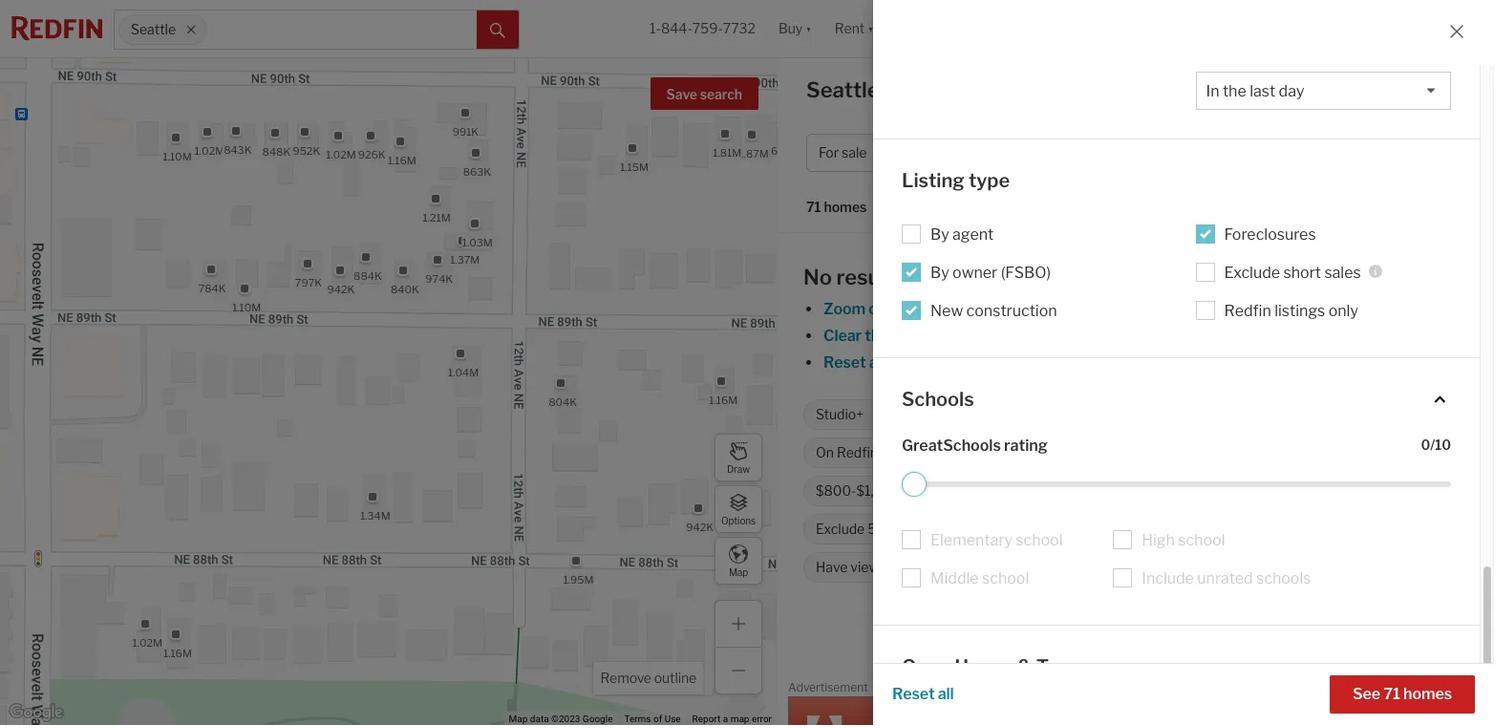 Task type: describe. For each thing, give the bounding box(es) containing it.
market insights link
[[1255, 62, 1369, 104]]

no for no private pool
[[1030, 521, 1048, 537]]

va loans
[[993, 483, 1047, 499]]

974k
[[425, 272, 453, 285]]

green home
[[930, 559, 1007, 575]]

terms
[[624, 714, 651, 724]]

new construction
[[930, 301, 1057, 320]]

see
[[1203, 353, 1229, 372]]

school for middle school
[[982, 569, 1029, 588]]

outline
[[654, 670, 696, 686]]

land
[[1150, 483, 1176, 499]]

1.95m
[[563, 573, 594, 586]]

1.02m for 1.02m
[[195, 145, 225, 158]]

map inside zoom out clear the map boundary reset all filters or remove one of your filters below to see more homes
[[892, 327, 923, 345]]

1.34m
[[360, 509, 390, 522]]

$1,800/sq.
[[856, 483, 923, 499]]

rating
[[1004, 437, 1048, 455]]

&
[[1017, 655, 1032, 678]]

include
[[1142, 569, 1194, 588]]

save
[[666, 86, 697, 102]]

0 horizontal spatial 71
[[806, 199, 821, 215]]

unrated
[[1197, 569, 1253, 588]]

owner
[[952, 263, 997, 281]]

zoom out clear the map boundary reset all filters or remove one of your filters below to see more homes
[[823, 300, 1322, 372]]

boundary
[[926, 327, 995, 345]]

reset all filters button
[[822, 353, 932, 372]]

942k for 942k 884k
[[327, 283, 355, 296]]

by for by agent
[[930, 225, 949, 243]]

1.81m
[[713, 146, 741, 159]]

green
[[930, 559, 968, 575]]

$800-
[[816, 483, 856, 499]]

redfin for redfin listings only
[[1224, 301, 1271, 320]]

1 vertical spatial 1.10m
[[232, 301, 261, 315]]

see 71 homes button
[[1330, 675, 1475, 714]]

for
[[819, 145, 839, 161]]

report for report ad
[[1442, 684, 1470, 694]]

short
[[1283, 263, 1321, 281]]

days
[[975, 445, 1004, 461]]

844-
[[661, 20, 692, 37]]

submit search image
[[490, 23, 505, 38]]

greatschools rating
[[902, 437, 1048, 455]]

1.02m for 1.02m 1.16m
[[132, 636, 162, 650]]

0 horizontal spatial homes
[[824, 199, 867, 215]]

remove green home image
[[1016, 562, 1027, 573]]

sale
[[842, 145, 867, 161]]

map button
[[715, 537, 762, 585]]

elementary
[[930, 531, 1012, 549]]

sales
[[1324, 263, 1361, 281]]

all inside button
[[938, 685, 954, 703]]

report ad
[[1442, 684, 1484, 694]]

below
[[1139, 353, 1182, 372]]

797k
[[295, 276, 322, 290]]

/10
[[1430, 437, 1451, 453]]

remove va loans image
[[1056, 485, 1067, 497]]

0 /10
[[1421, 437, 1451, 453]]

1.04m
[[448, 366, 479, 379]]

2 filters from the left
[[1094, 353, 1135, 372]]

foreclosures
[[1224, 225, 1316, 243]]

redfin for redfin
[[1025, 626, 1072, 644]]

insights
[[1311, 83, 1369, 101]]

schools
[[902, 387, 974, 410]]

exclude short sales
[[1224, 263, 1361, 281]]

remove exclude 55+ communities image
[[988, 523, 999, 535]]

google
[[583, 714, 613, 724]]

open house & tour link
[[902, 654, 1451, 681]]

1.15m
[[620, 160, 649, 174]]

washington
[[1091, 626, 1177, 644]]

a
[[723, 714, 728, 724]]

one
[[1011, 353, 1038, 372]]

school for high school
[[1178, 531, 1225, 549]]

map data ©2023 google
[[509, 714, 613, 724]]

1-844-759-7732 link
[[650, 20, 756, 37]]

reset inside button
[[892, 685, 935, 703]]

city guide
[[1388, 83, 1462, 101]]

type
[[969, 169, 1010, 192]]

no private pool
[[1030, 521, 1124, 537]]

map for map
[[729, 566, 748, 577]]

remove exclude land leases image
[[1229, 485, 1240, 497]]

0 horizontal spatial 1.10m
[[163, 150, 192, 164]]

price reduced
[[1271, 483, 1358, 499]]

remove seattle image
[[185, 24, 197, 35]]

map region
[[0, 0, 1007, 725]]

market
[[1255, 83, 1308, 101]]

2 horizontal spatial 1.16m
[[709, 393, 738, 407]]

open house & tour
[[902, 655, 1077, 678]]

for
[[1005, 77, 1034, 102]]

1.21m
[[423, 211, 451, 224]]

the
[[865, 327, 889, 345]]

1.02m 1.16m
[[132, 636, 192, 660]]

tour
[[1036, 655, 1077, 678]]

exclude for exclude land leases
[[1098, 483, 1147, 499]]

rv parking
[[1176, 521, 1244, 537]]

view
[[851, 559, 879, 575]]

listings
[[1274, 301, 1325, 320]]

reduced
[[1306, 483, 1358, 499]]

private
[[1051, 521, 1094, 537]]

elementary school
[[930, 531, 1063, 549]]

804k
[[549, 396, 577, 409]]

55+
[[868, 521, 893, 537]]

home
[[971, 559, 1007, 575]]

ad region
[[788, 696, 1484, 725]]

clear
[[823, 327, 862, 345]]

©2023
[[551, 714, 580, 724]]

exclude for exclude short sales
[[1224, 263, 1280, 281]]

draw button
[[715, 434, 762, 481]]

reset all
[[892, 685, 954, 703]]

759-
[[692, 20, 723, 37]]

reset all button
[[892, 675, 954, 714]]

180
[[947, 445, 972, 461]]

1.21m 1.37m
[[423, 211, 480, 266]]

942k for 942k
[[686, 520, 714, 534]]

1 vertical spatial more
[[881, 445, 914, 461]]



Task type: vqa. For each thing, say whether or not it's contained in the screenshot.
open-
no



Task type: locate. For each thing, give the bounding box(es) containing it.
sale
[[1038, 77, 1081, 102]]

price
[[1271, 483, 1303, 499]]

1.02m inside 1.02m 1.16m
[[132, 636, 162, 650]]

greatschools
[[902, 437, 1001, 455]]

reset down clear
[[823, 353, 866, 372]]

homes inside button
[[1403, 685, 1452, 703]]

seattle up open house & tour link at bottom
[[1196, 626, 1247, 644]]

remove outline button
[[594, 662, 703, 694]]

0 vertical spatial more
[[1232, 353, 1270, 372]]

0 vertical spatial 1.16m
[[388, 153, 416, 167]]

0 horizontal spatial all
[[869, 353, 885, 372]]

exclude
[[1224, 263, 1280, 281], [1098, 483, 1147, 499], [816, 521, 865, 537]]

2 horizontal spatial 1.02m
[[326, 148, 356, 161]]

report a map error link
[[692, 714, 772, 724]]

map for map data ©2023 google
[[509, 714, 528, 724]]

0 vertical spatial map
[[892, 327, 923, 345]]

1 vertical spatial by
[[930, 263, 949, 281]]

homes left ad
[[1403, 685, 1452, 703]]

71 down for
[[806, 199, 821, 215]]

0 vertical spatial no
[[803, 265, 832, 289]]

1 horizontal spatial all
[[938, 685, 954, 703]]

1 by from the top
[[930, 225, 949, 243]]

guide
[[1421, 83, 1462, 101]]

terms of use link
[[624, 714, 681, 724]]

1 horizontal spatial 71
[[1384, 685, 1400, 703]]

redfin left listings
[[1224, 301, 1271, 320]]

homes down for sale
[[824, 199, 867, 215]]

reset inside zoom out clear the map boundary reset all filters or remove one of your filters below to see more homes
[[823, 353, 866, 372]]

redfin up tour
[[1025, 626, 1072, 644]]

your
[[1059, 353, 1091, 372]]

1 horizontal spatial no
[[1030, 521, 1048, 537]]

942k
[[327, 283, 355, 296], [686, 520, 714, 534]]

863k
[[463, 165, 491, 178]]

out
[[869, 300, 893, 318]]

843k 1.02m
[[224, 143, 356, 161]]

1 horizontal spatial map
[[892, 327, 923, 345]]

exclude up pool
[[1098, 483, 1147, 499]]

spots
[[1123, 559, 1158, 575]]

1 horizontal spatial 942k
[[686, 520, 714, 534]]

0 vertical spatial 71
[[806, 199, 821, 215]]

1 vertical spatial report
[[692, 714, 721, 724]]

2 by from the top
[[930, 263, 949, 281]]

of
[[1041, 353, 1056, 372], [653, 714, 662, 724]]

of left use
[[653, 714, 662, 724]]

690k
[[771, 145, 799, 158]]

list box
[[1196, 72, 1451, 110]]

1 vertical spatial no
[[1030, 521, 1048, 537]]

all down open
[[938, 685, 954, 703]]

more left than
[[881, 445, 914, 461]]

0 horizontal spatial map
[[509, 714, 528, 724]]

1 horizontal spatial redfin
[[1025, 626, 1072, 644]]

1.10m
[[163, 150, 192, 164], [232, 301, 261, 315]]

1 vertical spatial 942k
[[686, 520, 714, 534]]

remove $800-$1,800/sq. ft. image
[[951, 485, 962, 497]]

0 vertical spatial homes
[[824, 199, 867, 215]]

garage
[[1077, 559, 1120, 575]]

0 vertical spatial 1.10m
[[163, 150, 192, 164]]

seattle,
[[806, 77, 884, 102]]

by owner (fsbo)
[[930, 263, 1051, 281]]

clear the map boundary button
[[822, 327, 996, 345]]

no for no results
[[803, 265, 832, 289]]

baths
[[945, 406, 980, 423]]

remove
[[953, 353, 1007, 372]]

0 horizontal spatial 1.16m
[[163, 647, 192, 660]]

more inside zoom out clear the map boundary reset all filters or remove one of your filters below to see more homes
[[1232, 353, 1270, 372]]

seattle, wa homes for sale
[[806, 77, 1081, 102]]

data
[[530, 714, 549, 724]]

0 vertical spatial all
[[869, 353, 885, 372]]

0 horizontal spatial filters
[[888, 353, 931, 372]]

school for elementary school
[[1016, 531, 1063, 549]]

1 vertical spatial homes
[[1273, 353, 1322, 372]]

0 vertical spatial report
[[1442, 684, 1470, 694]]

1 vertical spatial redfin
[[837, 445, 878, 461]]

5+
[[1058, 559, 1074, 575]]

1 vertical spatial 71
[[1384, 685, 1400, 703]]

1 horizontal spatial seattle
[[1196, 626, 1247, 644]]

1 horizontal spatial reset
[[892, 685, 935, 703]]

wa
[[889, 77, 925, 102]]

0 horizontal spatial map
[[730, 714, 749, 724]]

0 vertical spatial redfin
[[1224, 301, 1271, 320]]

2 horizontal spatial homes
[[1403, 685, 1452, 703]]

1.02m inside 843k 1.02m
[[326, 148, 356, 161]]

71 inside button
[[1384, 685, 1400, 703]]

0 horizontal spatial 942k
[[327, 283, 355, 296]]

report
[[1442, 684, 1470, 694], [692, 714, 721, 724]]

1 filters from the left
[[888, 353, 931, 372]]

map inside button
[[729, 566, 748, 577]]

report inside button
[[1442, 684, 1470, 694]]

to
[[1185, 353, 1200, 372]]

0 horizontal spatial report
[[692, 714, 721, 724]]

all
[[869, 353, 885, 372], [938, 685, 954, 703]]

on
[[816, 445, 834, 461]]

71 right see
[[1384, 685, 1400, 703]]

1 horizontal spatial exclude
[[1098, 483, 1147, 499]]

no up the zoom
[[803, 265, 832, 289]]

seattle
[[131, 21, 176, 38], [1196, 626, 1247, 644]]

remove price reduced image
[[1367, 485, 1378, 497]]

homes down listings
[[1273, 353, 1322, 372]]

1 vertical spatial 1.16m
[[709, 393, 738, 407]]

0 horizontal spatial no
[[803, 265, 832, 289]]

1 horizontal spatial map
[[729, 566, 748, 577]]

942k inside 942k 884k
[[327, 283, 355, 296]]

1 vertical spatial seattle
[[1196, 626, 1247, 644]]

0 vertical spatial by
[[930, 225, 949, 243]]

zoom out button
[[822, 300, 894, 318]]

communities
[[895, 521, 977, 537]]

report left a
[[692, 714, 721, 724]]

1 vertical spatial of
[[653, 714, 662, 724]]

0 vertical spatial exclude
[[1224, 263, 1280, 281]]

0 vertical spatial reset
[[823, 353, 866, 372]]

2 horizontal spatial exclude
[[1224, 263, 1280, 281]]

942k down the 884k
[[327, 283, 355, 296]]

filters down clear the map boundary button
[[888, 353, 931, 372]]

by left agent at the right top of the page
[[930, 225, 949, 243]]

1 horizontal spatial 1.10m
[[232, 301, 261, 315]]

than
[[916, 445, 945, 461]]

results
[[836, 265, 905, 289]]

5+ garage spots
[[1058, 559, 1158, 575]]

more right see
[[1232, 353, 1270, 372]]

0 horizontal spatial reset
[[823, 353, 866, 372]]

0 vertical spatial of
[[1041, 353, 1056, 372]]

middle
[[930, 569, 979, 588]]

None search field
[[207, 11, 477, 49]]

remove on redfin more than 180 days image
[[1015, 447, 1026, 459]]

1 horizontal spatial homes
[[1273, 353, 1322, 372]]

report for report a map error
[[692, 714, 721, 724]]

use
[[665, 714, 681, 724]]

remove 5+ garage spots image
[[1168, 562, 1179, 573]]

redfin right on
[[837, 445, 878, 461]]

None range field
[[902, 472, 1451, 497]]

map left data
[[509, 714, 528, 724]]

pool
[[1097, 521, 1124, 537]]

school down "elementary school" at the bottom
[[982, 569, 1029, 588]]

map right 'the'
[[892, 327, 923, 345]]

filters right your
[[1094, 353, 1135, 372]]

house
[[954, 655, 1013, 678]]

1 vertical spatial reset
[[892, 685, 935, 703]]

926k
[[358, 148, 385, 161]]

2 vertical spatial homes
[[1403, 685, 1452, 703]]

1 horizontal spatial 1.16m
[[388, 153, 416, 167]]

all down 'the'
[[869, 353, 885, 372]]

1 vertical spatial all
[[938, 685, 954, 703]]

2 vertical spatial 1.16m
[[163, 647, 192, 660]]

agent
[[952, 225, 994, 243]]

remove
[[600, 670, 651, 686]]

by for by owner (fsbo)
[[930, 263, 949, 281]]

2 vertical spatial redfin
[[1025, 626, 1072, 644]]

0 horizontal spatial more
[[881, 445, 914, 461]]

map down options
[[729, 566, 748, 577]]

seattle left remove seattle icon
[[131, 21, 176, 38]]

exclude down foreclosures
[[1224, 263, 1280, 281]]

save search button
[[650, 77, 758, 110]]

map right a
[[730, 714, 749, 724]]

all inside zoom out clear the map boundary reset all filters or remove one of your filters below to see more homes
[[869, 353, 885, 372]]

va
[[993, 483, 1011, 499]]

(fsbo)
[[1001, 263, 1051, 281]]

1 horizontal spatial 1.02m
[[195, 145, 225, 158]]

2 vertical spatial exclude
[[816, 521, 865, 537]]

market insights
[[1255, 83, 1369, 101]]

0
[[1421, 437, 1430, 453]]

by left the owner
[[930, 263, 949, 281]]

schools link
[[902, 386, 1451, 413]]

see 71 homes
[[1353, 685, 1452, 703]]

0 horizontal spatial exclude
[[816, 521, 865, 537]]

filters
[[888, 353, 931, 372], [1094, 353, 1135, 372]]

0 horizontal spatial redfin
[[837, 445, 878, 461]]

remove no private pool image
[[1134, 523, 1145, 535]]

google image
[[5, 700, 68, 725]]

1 vertical spatial map
[[730, 714, 749, 724]]

homes
[[824, 199, 867, 215], [1273, 353, 1322, 372], [1403, 685, 1452, 703]]

0 vertical spatial seattle
[[131, 21, 176, 38]]

leases
[[1179, 483, 1219, 499]]

report left ad
[[1442, 684, 1470, 694]]

zoom
[[823, 300, 865, 318]]

942k 884k
[[327, 269, 382, 296]]

homes inside zoom out clear the map boundary reset all filters or remove one of your filters below to see more homes
[[1273, 353, 1322, 372]]

2.5+ baths
[[915, 406, 980, 423]]

schools
[[1256, 569, 1311, 588]]

843k
[[224, 143, 252, 157]]

1.03m
[[462, 236, 493, 250]]

of inside zoom out clear the map boundary reset all filters or remove one of your filters below to see more homes
[[1041, 353, 1056, 372]]

loans
[[1014, 483, 1047, 499]]

on redfin more than 180 days
[[816, 445, 1004, 461]]

school up remove 5+ garage spots icon
[[1178, 531, 1225, 549]]

942k left options
[[686, 520, 714, 534]]

map
[[892, 327, 923, 345], [730, 714, 749, 724]]

991k
[[453, 125, 479, 138]]

no left private
[[1030, 521, 1048, 537]]

exclude for exclude 55+ communities
[[816, 521, 865, 537]]

0 horizontal spatial seattle
[[131, 21, 176, 38]]

new
[[930, 301, 963, 320]]

homes
[[929, 77, 1000, 102]]

or
[[935, 353, 950, 372]]

by agent
[[930, 225, 994, 243]]

redfin listings only
[[1224, 301, 1358, 320]]

1.16m inside 1.02m 1.16m
[[163, 647, 192, 660]]

1 horizontal spatial more
[[1232, 353, 1270, 372]]

1 horizontal spatial report
[[1442, 684, 1470, 694]]

school up remove green home icon
[[1016, 531, 1063, 549]]

0 vertical spatial 942k
[[327, 283, 355, 296]]

784k
[[198, 282, 226, 295]]

exclude down $800-
[[816, 521, 865, 537]]

0 vertical spatial map
[[729, 566, 748, 577]]

of right one
[[1041, 353, 1056, 372]]

1 horizontal spatial of
[[1041, 353, 1056, 372]]

1 vertical spatial map
[[509, 714, 528, 724]]

0 horizontal spatial of
[[653, 714, 662, 724]]

2 horizontal spatial redfin
[[1224, 301, 1271, 320]]

reset down open
[[892, 685, 935, 703]]

1 horizontal spatial filters
[[1094, 353, 1135, 372]]

report a map error
[[692, 714, 772, 724]]

1 vertical spatial exclude
[[1098, 483, 1147, 499]]

0 horizontal spatial 1.02m
[[132, 636, 162, 650]]



